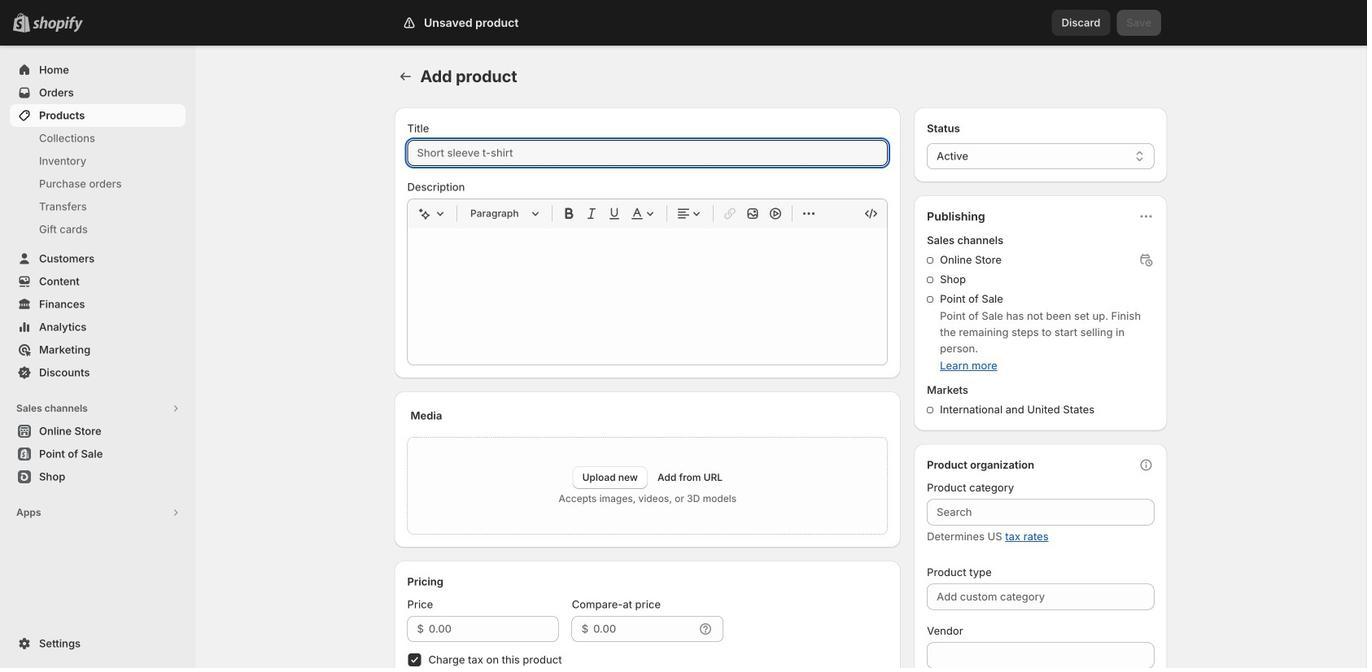 Task type: describe. For each thing, give the bounding box(es) containing it.
Search text field
[[928, 500, 1155, 526]]

Short sleeve t-shirt text field
[[408, 140, 888, 166]]

2   text field from the left
[[594, 616, 694, 642]]



Task type: vqa. For each thing, say whether or not it's contained in the screenshot.
first SEARCH PRODUCTS Text Field from the bottom of the page
no



Task type: locate. For each thing, give the bounding box(es) containing it.
1   text field from the left
[[429, 616, 559, 642]]

None text field
[[928, 643, 1155, 668]]

  text field
[[429, 616, 559, 642], [594, 616, 694, 642]]

shopify image
[[33, 16, 83, 32]]

0 horizontal spatial   text field
[[429, 616, 559, 642]]

1 horizontal spatial   text field
[[594, 616, 694, 642]]

Add custom category text field
[[928, 584, 1155, 610]]



